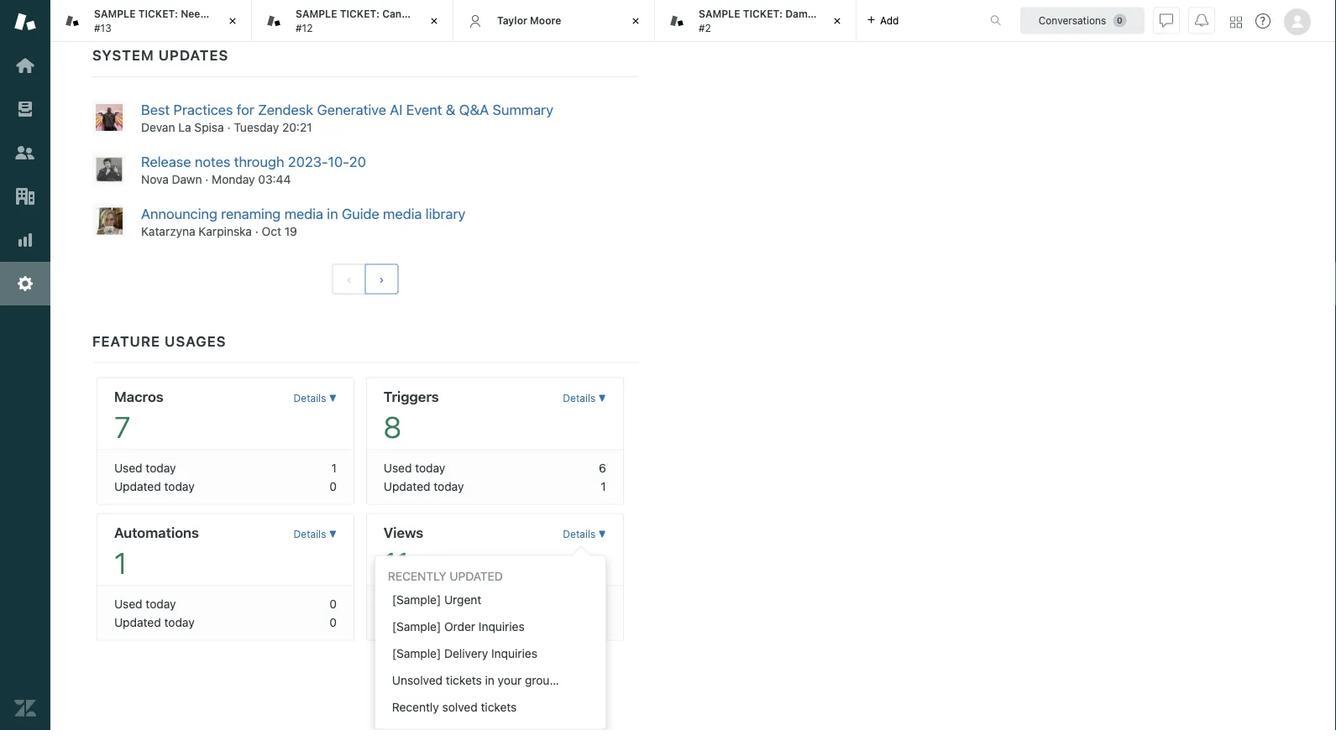 Task type: describe. For each thing, give the bounding box(es) containing it.
ordered
[[287, 8, 326, 20]]

less
[[209, 8, 229, 20]]

[sample] for [sample] urgent
[[392, 593, 441, 607]]

updated today down [sample] urgent
[[384, 616, 464, 630]]

[sample] delivery inquiries
[[392, 647, 537, 661]]

order
[[419, 8, 446, 20]]

0 vertical spatial tickets
[[446, 674, 482, 688]]

sample ticket: need less items than ordered #13
[[94, 8, 326, 34]]

devan la spisa
[[141, 121, 224, 135]]

get started image
[[14, 55, 36, 76]]

inquiries for [sample] order inquiries
[[479, 620, 525, 634]]

updates
[[159, 47, 229, 64]]

10-
[[328, 154, 349, 170]]

dawn
[[172, 173, 202, 187]]

updated
[[450, 570, 503, 584]]

7
[[114, 410, 130, 445]]

system updates
[[92, 47, 229, 64]]

› button
[[365, 264, 398, 295]]

items
[[232, 8, 259, 20]]

event
[[406, 102, 442, 118]]

updated for 8
[[384, 480, 430, 494]]

details for 1
[[294, 529, 326, 541]]

1 vertical spatial in
[[485, 674, 495, 688]]

zendesk support image
[[14, 11, 36, 33]]

inquiries for [sample] delivery inquiries
[[491, 647, 537, 661]]

tab containing sample ticket: cancel order
[[252, 0, 454, 42]]

details ▼ for 7
[[294, 393, 337, 405]]

[sample] urgent link
[[375, 587, 605, 614]]

q&a
[[459, 102, 489, 118]]

oct 19
[[262, 225, 297, 238]]

6
[[599, 461, 606, 475]]

‹
[[347, 272, 352, 286]]

zendesk
[[258, 102, 313, 118]]

generative
[[317, 102, 386, 118]]

updated down [sample] urgent
[[384, 616, 430, 630]]

recently
[[388, 570, 446, 584]]

zendesk image
[[14, 698, 36, 720]]

[sample] order inquiries link
[[375, 614, 605, 641]]

close image for product
[[829, 13, 846, 29]]

1 vertical spatial tickets
[[481, 701, 517, 715]]

nova dawn
[[141, 173, 202, 187]]

la
[[178, 121, 191, 135]]

updated for 7
[[114, 480, 161, 494]]

best
[[141, 102, 170, 118]]

oct
[[262, 225, 281, 238]]

release
[[141, 154, 191, 170]]

sample ticket: damaged product #2
[[699, 8, 874, 34]]

practices
[[173, 102, 233, 118]]

need
[[181, 8, 207, 20]]

monday
[[212, 173, 255, 187]]

product
[[835, 8, 874, 20]]

views
[[384, 524, 423, 541]]

feature
[[92, 333, 160, 350]]

&
[[446, 102, 456, 118]]

03:44
[[258, 173, 291, 187]]

2023-
[[288, 154, 328, 170]]

used today for 7
[[114, 461, 176, 475]]

0 vertical spatial in
[[327, 205, 338, 222]]

ticket: for need
[[138, 8, 178, 20]]

tab containing sample ticket: need less items than ordered
[[50, 0, 326, 42]]

2 media from the left
[[383, 205, 422, 222]]

19
[[285, 225, 297, 238]]

monday 03:44
[[212, 173, 291, 187]]

details ▼ for 8
[[563, 393, 606, 405]]

devan
[[141, 121, 175, 135]]

updated today for 7
[[114, 480, 195, 494]]

[sample] delivery inquiries link
[[375, 641, 605, 668]]

[sample] for [sample] delivery inquiries
[[392, 647, 441, 661]]

20
[[349, 154, 366, 170]]

1 for updated today
[[601, 480, 606, 494]]

views 11
[[384, 524, 423, 581]]

1 inside 'automations 1'
[[114, 546, 127, 581]]

feature usages
[[92, 333, 226, 350]]

zendesk products image
[[1230, 16, 1242, 28]]

tuesday 20:21
[[234, 121, 312, 135]]

through
[[234, 154, 284, 170]]

tuesday
[[234, 121, 279, 135]]

sample for #13
[[94, 8, 136, 20]]

nova
[[141, 173, 169, 187]]

unsolved
[[392, 674, 443, 688]]

usages
[[165, 333, 226, 350]]

taylor
[[497, 15, 527, 26]]

conversations button
[[1020, 7, 1145, 34]]

20:21
[[282, 121, 312, 135]]

unsolved tickets in your groups link
[[375, 668, 605, 694]]

spisa
[[194, 121, 224, 135]]

updated today for 8
[[384, 480, 464, 494]]

organizations image
[[14, 186, 36, 207]]

recently solved tickets link
[[375, 694, 605, 721]]

karpinska
[[199, 225, 252, 238]]

#13
[[94, 22, 111, 34]]

notifications image
[[1195, 14, 1209, 27]]

conversations
[[1039, 15, 1106, 26]]

moore
[[530, 15, 561, 26]]

solved
[[442, 701, 478, 715]]



Task type: vqa. For each thing, say whether or not it's contained in the screenshot.
ZENDESK PRODUCTS icon
yes



Task type: locate. For each thing, give the bounding box(es) containing it.
sample up #2
[[699, 8, 740, 20]]

groups
[[525, 674, 563, 688]]

used down 7
[[114, 461, 142, 475]]

add button
[[857, 0, 909, 41]]

1 horizontal spatial media
[[383, 205, 422, 222]]

1 close image from the left
[[224, 13, 241, 29]]

used today for 8
[[384, 461, 445, 475]]

1 tab from the left
[[50, 0, 326, 42]]

close image left #2
[[627, 13, 644, 29]]

1 horizontal spatial close image
[[627, 13, 644, 29]]

▼ for 7
[[329, 393, 337, 405]]

used today down 'automations 1'
[[114, 597, 176, 611]]

library
[[426, 205, 466, 222]]

used down 'automations 1'
[[114, 597, 142, 611]]

ticket: for damaged
[[743, 8, 783, 20]]

[sample] down [sample] urgent
[[392, 620, 441, 634]]

taylor moore
[[497, 15, 561, 26]]

3 [sample] from the top
[[392, 647, 441, 661]]

ticket: left cancel
[[340, 8, 380, 20]]

[sample] up unsolved
[[392, 647, 441, 661]]

button displays agent's chat status as invisible. image
[[1160, 14, 1173, 27]]

renaming
[[221, 205, 281, 222]]

automations 1
[[114, 524, 199, 581]]

tab
[[50, 0, 326, 42], [252, 0, 454, 42], [655, 0, 874, 42]]

used
[[114, 461, 142, 475], [384, 461, 412, 475], [114, 597, 142, 611]]

admin image
[[14, 273, 36, 295]]

1 close image from the left
[[426, 13, 443, 29]]

▼ for 8
[[598, 393, 606, 405]]

1 vertical spatial 1
[[601, 480, 606, 494]]

ticket: left "need"
[[138, 8, 178, 20]]

0 horizontal spatial media
[[284, 205, 323, 222]]

recently updated
[[388, 570, 503, 584]]

▼ left triggers
[[329, 393, 337, 405]]

1 sample from the left
[[94, 8, 136, 20]]

0 vertical spatial [sample]
[[392, 593, 441, 607]]

3 ticket: from the left
[[743, 8, 783, 20]]

[sample] order inquiries
[[392, 620, 525, 634]]

2 [sample] from the top
[[392, 620, 441, 634]]

[sample] for [sample] order inquiries
[[392, 620, 441, 634]]

close image
[[426, 13, 443, 29], [627, 13, 644, 29]]

inquiries
[[479, 620, 525, 634], [491, 647, 537, 661]]

tickets
[[446, 674, 482, 688], [481, 701, 517, 715]]

2 ticket: from the left
[[340, 8, 380, 20]]

add
[[880, 15, 899, 26]]

1 horizontal spatial close image
[[829, 13, 846, 29]]

3 sample from the left
[[699, 8, 740, 20]]

close image right cancel
[[426, 13, 443, 29]]

used today for 1
[[114, 597, 176, 611]]

sample inside "sample ticket: damaged product #2"
[[699, 8, 740, 20]]

inquiries up your
[[491, 647, 537, 661]]

▼ for 1
[[329, 529, 337, 541]]

▼ up 6
[[598, 393, 606, 405]]

0 horizontal spatial in
[[327, 205, 338, 222]]

▼
[[329, 393, 337, 405], [598, 393, 606, 405], [329, 529, 337, 541], [598, 529, 606, 541]]

2 sample from the left
[[296, 8, 337, 20]]

1 ticket: from the left
[[138, 8, 178, 20]]

updated today
[[114, 480, 195, 494], [384, 480, 464, 494], [114, 616, 195, 630], [384, 616, 464, 630]]

1 for used today
[[331, 461, 337, 475]]

sample for #12
[[296, 8, 337, 20]]

media up the 19
[[284, 205, 323, 222]]

system
[[92, 47, 154, 64]]

close image inside taylor moore tab
[[627, 13, 644, 29]]

0 horizontal spatial ticket:
[[138, 8, 178, 20]]

close image for less
[[224, 13, 241, 29]]

urgent
[[444, 593, 482, 607]]

0 vertical spatial inquiries
[[479, 620, 525, 634]]

1 [sample] from the top
[[392, 593, 441, 607]]

2 vertical spatial [sample]
[[392, 647, 441, 661]]

0 horizontal spatial sample
[[94, 8, 136, 20]]

main element
[[0, 0, 50, 731]]

‹ button
[[332, 264, 366, 295]]

updated down 'automations 1'
[[114, 616, 161, 630]]

used today down 8
[[384, 461, 445, 475]]

sample inside sample ticket: cancel order #12
[[296, 8, 337, 20]]

updated up views at the bottom of the page
[[384, 480, 430, 494]]

2 close image from the left
[[829, 13, 846, 29]]

used for 8
[[384, 461, 412, 475]]

ticket: for cancel
[[340, 8, 380, 20]]

updated today up the automations
[[114, 480, 195, 494]]

your
[[498, 674, 522, 688]]

2 tab from the left
[[252, 0, 454, 42]]

used for 1
[[114, 597, 142, 611]]

ticket: inside sample ticket: cancel order #12
[[340, 8, 380, 20]]

recently
[[392, 701, 439, 715]]

used down 8
[[384, 461, 412, 475]]

1 horizontal spatial ticket:
[[340, 8, 380, 20]]

tabs tab list
[[50, 0, 973, 42]]

for
[[237, 102, 254, 118]]

close image right "need"
[[224, 13, 241, 29]]

in left guide
[[327, 205, 338, 222]]

used for 7
[[114, 461, 142, 475]]

get help image
[[1256, 13, 1271, 29]]

taylor moore tab
[[454, 0, 655, 42]]

best practices for zendesk generative ai event & q&a summary
[[141, 102, 553, 118]]

8
[[384, 410, 401, 445]]

close image left "add" dropdown button
[[829, 13, 846, 29]]

summary
[[493, 102, 553, 118]]

updated up the automations
[[114, 480, 161, 494]]

updated
[[114, 480, 161, 494], [384, 480, 430, 494], [114, 616, 161, 630], [384, 616, 430, 630]]

0 horizontal spatial close image
[[224, 13, 241, 29]]

[sample] down recently
[[392, 593, 441, 607]]

2 close image from the left
[[627, 13, 644, 29]]

0 horizontal spatial 1
[[114, 546, 127, 581]]

inquiries down '[sample] urgent' link on the left bottom
[[479, 620, 525, 634]]

sample up #12
[[296, 8, 337, 20]]

release notes through 2023-10-20
[[141, 154, 366, 170]]

automations
[[114, 524, 199, 541]]

1 vertical spatial inquiries
[[491, 647, 537, 661]]

1
[[331, 461, 337, 475], [601, 480, 606, 494], [114, 546, 127, 581]]

tab containing sample ticket: damaged product
[[655, 0, 874, 42]]

details ▼ for 1
[[294, 529, 337, 541]]

damaged
[[785, 8, 832, 20]]

ticket: inside sample ticket: need less items than ordered #13
[[138, 8, 178, 20]]

katarzyna karpinska
[[141, 225, 252, 238]]

inquiries inside [sample] delivery inquiries link
[[491, 647, 537, 661]]

media
[[284, 205, 323, 222], [383, 205, 422, 222]]

sample inside sample ticket: need less items than ordered #13
[[94, 8, 136, 20]]

used today
[[114, 461, 176, 475], [384, 461, 445, 475], [114, 597, 176, 611]]

sample for #2
[[699, 8, 740, 20]]

guide
[[342, 205, 379, 222]]

views image
[[14, 98, 36, 120]]

today
[[146, 461, 176, 475], [415, 461, 445, 475], [164, 480, 195, 494], [434, 480, 464, 494], [146, 597, 176, 611], [164, 616, 195, 630], [434, 616, 464, 630]]

details for 8
[[563, 393, 596, 405]]

updated today for 1
[[114, 616, 195, 630]]

triggers 8
[[384, 388, 439, 445]]

updated for 1
[[114, 616, 161, 630]]

details ▼
[[294, 393, 337, 405], [563, 393, 606, 405], [294, 529, 337, 541], [563, 529, 606, 541]]

tickets down unsolved tickets in your groups link
[[481, 701, 517, 715]]

2 horizontal spatial sample
[[699, 8, 740, 20]]

3 tab from the left
[[655, 0, 874, 42]]

delivery
[[444, 647, 488, 661]]

sample ticket: cancel order #12
[[296, 8, 446, 34]]

inquiries inside the [sample] order inquiries link
[[479, 620, 525, 634]]

1 horizontal spatial sample
[[296, 8, 337, 20]]

0 horizontal spatial close image
[[426, 13, 443, 29]]

in left your
[[485, 674, 495, 688]]

1 horizontal spatial in
[[485, 674, 495, 688]]

sample up #13
[[94, 8, 136, 20]]

11
[[384, 546, 409, 581]]

katarzyna
[[141, 225, 195, 238]]

1 media from the left
[[284, 205, 323, 222]]

order
[[444, 620, 475, 634]]

1 vertical spatial [sample]
[[392, 620, 441, 634]]

ai
[[390, 102, 403, 118]]

tickets down [sample] delivery inquiries
[[446, 674, 482, 688]]

2 horizontal spatial 1
[[601, 480, 606, 494]]

cancel
[[382, 8, 416, 20]]

announcing renaming media in guide media library
[[141, 205, 466, 222]]

0 vertical spatial 1
[[331, 461, 337, 475]]

updated today up views at the bottom of the page
[[384, 480, 464, 494]]

#12
[[296, 22, 313, 34]]

details
[[294, 393, 326, 405], [563, 393, 596, 405], [294, 529, 326, 541], [563, 529, 596, 541]]

macros
[[114, 388, 164, 405]]

reporting image
[[14, 229, 36, 251]]

2 vertical spatial 1
[[114, 546, 127, 581]]

[sample] urgent
[[392, 593, 482, 607]]

sample
[[94, 8, 136, 20], [296, 8, 337, 20], [699, 8, 740, 20]]

2 horizontal spatial ticket:
[[743, 8, 783, 20]]

updated today down 'automations 1'
[[114, 616, 195, 630]]

▼ left views at the bottom of the page
[[329, 529, 337, 541]]

unsolved tickets in your groups
[[392, 674, 563, 688]]

details for 7
[[294, 393, 326, 405]]

media right guide
[[383, 205, 422, 222]]

1 horizontal spatial 1
[[331, 461, 337, 475]]

triggers
[[384, 388, 439, 405]]

announcing
[[141, 205, 217, 222]]

recently solved tickets
[[392, 701, 517, 715]]

#2
[[699, 22, 711, 34]]

in
[[327, 205, 338, 222], [485, 674, 495, 688]]

ticket: inside "sample ticket: damaged product #2"
[[743, 8, 783, 20]]

used today down 7
[[114, 461, 176, 475]]

ticket: left damaged
[[743, 8, 783, 20]]

▼ down 6
[[598, 529, 606, 541]]

close image
[[224, 13, 241, 29], [829, 13, 846, 29]]

›
[[379, 272, 384, 286]]

notes
[[195, 154, 230, 170]]

macros 7
[[114, 388, 164, 445]]

customers image
[[14, 142, 36, 164]]



